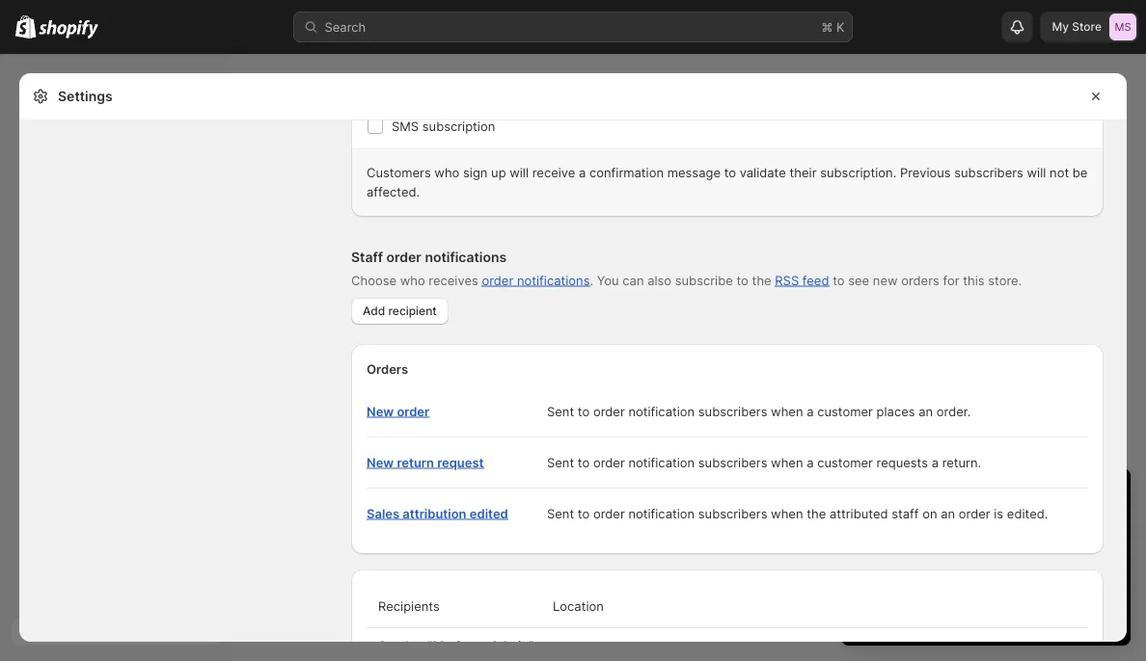 Task type: locate. For each thing, give the bounding box(es) containing it.
. inside 3 days left in your trial element
[[1037, 521, 1041, 536]]

when down sent to order notification subscribers when a customer requests a return.
[[771, 506, 803, 521]]

sent for sent to order notification subscribers when the attributed staff on an order is edited.
[[547, 506, 574, 521]]

the left attributed
[[807, 506, 826, 521]]

0 horizontal spatial the
[[752, 273, 771, 288]]

.
[[590, 273, 593, 288], [1037, 521, 1041, 536]]

0 vertical spatial an
[[919, 404, 933, 419]]

order
[[386, 249, 422, 266], [482, 273, 513, 288], [397, 404, 430, 419], [593, 404, 625, 419], [593, 455, 625, 470], [593, 506, 625, 521], [959, 506, 990, 521]]

0 vertical spatial customer
[[817, 404, 873, 419]]

1 vertical spatial the
[[807, 506, 826, 521]]

new left return in the left of the page
[[367, 455, 394, 470]]

3 days left in your trial
[[861, 486, 1063, 509]]

trial up 20
[[1029, 486, 1063, 509]]

who for choose
[[400, 273, 425, 288]]

3 when from the top
[[771, 506, 803, 521]]

1 vertical spatial who
[[400, 273, 425, 288]]

subscribers up sent to order notification subscribers when a customer requests a return.
[[698, 404, 767, 419]]

store.
[[988, 273, 1022, 288]]

a up sent to order notification subscribers when a customer requests a return.
[[807, 404, 814, 419]]

new order link
[[367, 404, 430, 419]]

. left you
[[590, 273, 593, 288]]

notifications
[[425, 249, 507, 266], [517, 273, 590, 288]]

1 horizontal spatial on
[[949, 521, 964, 536]]

0 vertical spatial trial
[[1029, 486, 1063, 509]]

0 horizontal spatial notifications
[[425, 249, 507, 266]]

notifications left you
[[517, 273, 590, 288]]

feed
[[803, 273, 829, 288]]

subscribers down sent to order notification subscribers when a customer requests a return.
[[698, 506, 767, 521]]

rss feed link
[[775, 273, 829, 288]]

0 horizontal spatial on
[[922, 506, 937, 521]]

a for message
[[579, 165, 586, 180]]

1 new from the top
[[367, 404, 394, 419]]

trial inside "dropdown button"
[[1029, 486, 1063, 509]]

sent
[[547, 404, 574, 419], [547, 455, 574, 470], [547, 506, 574, 521]]

1 horizontal spatial trial
[[1029, 486, 1063, 509]]

1 horizontal spatial who
[[434, 165, 460, 180]]

for down select
[[861, 571, 877, 586]]

0 vertical spatial new
[[367, 404, 394, 419]]

1 vertical spatial notifications
[[517, 273, 590, 288]]

3 days left in your trial element
[[841, 519, 1131, 646]]

0 vertical spatial who
[[434, 165, 460, 180]]

new order
[[367, 404, 430, 419]]

for inside settings 'dialog'
[[943, 273, 959, 288]]

1 horizontal spatial the
[[807, 506, 826, 521]]

customers who sign up will receive a confirmation message to validate their subscription. previous subscribers will not be affected.
[[367, 165, 1088, 199]]

2 vertical spatial sent
[[547, 506, 574, 521]]

choose
[[351, 273, 397, 288]]

a right receive
[[579, 165, 586, 180]]

sales attribution edited link
[[367, 506, 508, 521]]

your up first
[[1000, 552, 1026, 567]]

1 vertical spatial 3
[[1041, 571, 1049, 586]]

shopify image
[[15, 15, 36, 38]]

0 vertical spatial sent
[[547, 404, 574, 419]]

will
[[510, 165, 529, 180], [1027, 165, 1046, 180]]

dialog
[[1134, 73, 1146, 653]]

2 vertical spatial notification
[[628, 506, 695, 521]]

affected.
[[367, 184, 420, 199]]

notification for sent to order notification subscribers when a customer requests a return.
[[628, 455, 695, 470]]

2 vertical spatial trial
[[1078, 552, 1101, 567]]

1 vertical spatial .
[[1037, 521, 1041, 536]]

trial right your
[[891, 521, 913, 536]]

also
[[647, 273, 672, 288]]

shopify
[[1030, 552, 1075, 567]]

3 days left in your trial button
[[841, 469, 1131, 509]]

on right staff on the right
[[922, 506, 937, 521]]

will left not
[[1027, 165, 1046, 180]]

trial up "months."
[[1078, 552, 1101, 567]]

1 vertical spatial when
[[771, 455, 803, 470]]

2 notification from the top
[[628, 455, 695, 470]]

an left in
[[941, 506, 955, 521]]

who inside customers who sign up will receive a confirmation message to validate their subscription. previous subscribers will not be affected.
[[434, 165, 460, 180]]

a inside customers who sign up will receive a confirmation message to validate their subscription. previous subscribers will not be affected.
[[579, 165, 586, 180]]

settings dialog
[[19, 0, 1127, 662]]

your
[[983, 486, 1024, 509], [1000, 552, 1026, 567], [985, 571, 1011, 586]]

1 sent from the top
[[547, 404, 574, 419]]

a
[[579, 165, 586, 180], [807, 404, 814, 419], [807, 455, 814, 470], [932, 455, 939, 470], [901, 552, 908, 567]]

0 horizontal spatial for
[[861, 571, 877, 586]]

on
[[922, 506, 937, 521], [949, 521, 964, 536]]

a up sent to order notification subscribers when the attributed staff on an order is edited.
[[807, 455, 814, 470]]

subscribers right previous
[[954, 165, 1023, 180]]

1 vertical spatial sent
[[547, 455, 574, 470]]

3
[[861, 486, 873, 509], [1041, 571, 1049, 586]]

your left first
[[985, 571, 1011, 586]]

sent to order notification subscribers when the attributed staff on an order is edited.
[[547, 506, 1048, 521]]

who down staff order notifications
[[400, 273, 425, 288]]

first
[[1015, 571, 1038, 586]]

⌘ k
[[821, 19, 845, 34]]

new return request link
[[367, 455, 484, 470]]

for down extend
[[965, 571, 981, 586]]

subscribers down sent to order notification subscribers when a customer places an order.
[[698, 455, 767, 470]]

notification for sent to order notification subscribers when a customer places an order.
[[628, 404, 695, 419]]

message
[[667, 165, 721, 180]]

my store image
[[1109, 14, 1136, 41]]

trial inside select a plan to extend your shopify trial for just $1/month for your first 3 months.
[[1078, 552, 1101, 567]]

0 horizontal spatial 3
[[861, 486, 873, 509]]

0 vertical spatial when
[[771, 404, 803, 419]]

who left sign
[[434, 165, 460, 180]]

subscribers for staff
[[698, 506, 767, 521]]

1 vertical spatial trial
[[891, 521, 913, 536]]

shopify image
[[39, 20, 99, 39]]

when
[[771, 404, 803, 419], [771, 455, 803, 470], [771, 506, 803, 521]]

notifications up receives at the top
[[425, 249, 507, 266]]

customer for requests
[[817, 455, 873, 470]]

2 new from the top
[[367, 455, 394, 470]]

a for places
[[807, 404, 814, 419]]

0 vertical spatial notification
[[628, 404, 695, 419]]

up
[[491, 165, 506, 180]]

2 customer from the top
[[817, 455, 873, 470]]

request
[[437, 455, 484, 470]]

1 notification from the top
[[628, 404, 695, 419]]

2 horizontal spatial trial
[[1078, 552, 1101, 567]]

edited
[[470, 506, 508, 521]]

a left the return.
[[932, 455, 939, 470]]

this
[[963, 273, 985, 288]]

subscribe
[[675, 273, 733, 288]]

add recipient button
[[351, 298, 448, 325]]

left
[[927, 486, 957, 509]]

trial
[[1029, 486, 1063, 509], [891, 521, 913, 536], [1078, 552, 1101, 567]]

new for new return request
[[367, 455, 394, 470]]

when for staff
[[771, 506, 803, 521]]

attributed
[[830, 506, 888, 521]]

subscribers for places
[[698, 404, 767, 419]]

2 when from the top
[[771, 455, 803, 470]]

the left rss
[[752, 273, 771, 288]]

a left plan
[[901, 552, 908, 567]]

1 vertical spatial your
[[1000, 552, 1026, 567]]

customer for places
[[817, 404, 873, 419]]

. up shopify
[[1037, 521, 1041, 536]]

3 up your
[[861, 486, 873, 509]]

1 vertical spatial an
[[941, 506, 955, 521]]

1 horizontal spatial for
[[943, 273, 959, 288]]

$1/month
[[905, 571, 961, 586]]

customer up attributed
[[817, 455, 873, 470]]

see
[[848, 273, 869, 288]]

0 horizontal spatial will
[[510, 165, 529, 180]]

1 vertical spatial notification
[[628, 455, 695, 470]]

customer left places
[[817, 404, 873, 419]]

who for customers
[[434, 165, 460, 180]]

your up the october
[[983, 486, 1024, 509]]

location
[[553, 599, 604, 614]]

the
[[752, 273, 771, 288], [807, 506, 826, 521]]

subscribers for requests
[[698, 455, 767, 470]]

an
[[919, 404, 933, 419], [941, 506, 955, 521]]

20
[[1021, 521, 1037, 536]]

new return request
[[367, 455, 484, 470]]

3 right first
[[1041, 571, 1049, 586]]

1 horizontal spatial will
[[1027, 165, 1046, 180]]

sent for sent to order notification subscribers when a customer places an order.
[[547, 404, 574, 419]]

for left the this
[[943, 273, 959, 288]]

0 vertical spatial your
[[983, 486, 1024, 509]]

send to
[[378, 639, 428, 654]]

2 horizontal spatial for
[[965, 571, 981, 586]]

will right up
[[510, 165, 529, 180]]

to
[[724, 165, 736, 180], [737, 273, 748, 288], [833, 273, 845, 288], [578, 404, 590, 419], [578, 455, 590, 470], [578, 506, 590, 521], [940, 552, 952, 567], [412, 639, 424, 654]]

a for requests
[[807, 455, 814, 470]]

1 horizontal spatial .
[[1037, 521, 1041, 536]]

1 horizontal spatial notifications
[[517, 273, 590, 288]]

0 horizontal spatial who
[[400, 273, 425, 288]]

1 when from the top
[[771, 404, 803, 419]]

recipients
[[378, 599, 440, 614]]

1 will from the left
[[510, 165, 529, 180]]

0 vertical spatial .
[[590, 273, 593, 288]]

subscribers
[[954, 165, 1023, 180], [698, 404, 767, 419], [698, 455, 767, 470], [698, 506, 767, 521]]

new down orders
[[367, 404, 394, 419]]

you
[[597, 273, 619, 288]]

not
[[1050, 165, 1069, 180]]

3 sent from the top
[[547, 506, 574, 521]]

2 sent from the top
[[547, 455, 574, 470]]

on right ends
[[949, 521, 964, 536]]

1 customer from the top
[[817, 404, 873, 419]]

1 vertical spatial new
[[367, 455, 394, 470]]

2 vertical spatial when
[[771, 506, 803, 521]]

1 vertical spatial customer
[[817, 455, 873, 470]]

0 horizontal spatial .
[[590, 273, 593, 288]]

an left order.
[[919, 404, 933, 419]]

when up sent to order notification subscribers when the attributed staff on an order is edited.
[[771, 455, 803, 470]]

requests
[[876, 455, 928, 470]]

when up sent to order notification subscribers when a customer requests a return.
[[771, 404, 803, 419]]

customer
[[817, 404, 873, 419], [817, 455, 873, 470]]

store
[[1072, 20, 1102, 34]]

notification
[[628, 404, 695, 419], [628, 455, 695, 470], [628, 506, 695, 521]]

your
[[861, 521, 887, 536]]

1 horizontal spatial 3
[[1041, 571, 1049, 586]]

new
[[367, 404, 394, 419], [367, 455, 394, 470]]

to inside select a plan to extend your shopify trial for just $1/month for your first 3 months.
[[940, 552, 952, 567]]

⌘
[[821, 19, 833, 34]]

for
[[943, 273, 959, 288], [861, 571, 877, 586], [965, 571, 981, 586]]

staff
[[892, 506, 919, 521]]

0 vertical spatial 3
[[861, 486, 873, 509]]

my store
[[1052, 20, 1102, 34]]

3 notification from the top
[[628, 506, 695, 521]]



Task type: describe. For each thing, give the bounding box(es) containing it.
add
[[363, 304, 385, 318]]

return
[[397, 455, 434, 470]]

order.
[[937, 404, 971, 419]]

0 vertical spatial notifications
[[425, 249, 507, 266]]

0 horizontal spatial an
[[919, 404, 933, 419]]

attribution
[[403, 506, 466, 521]]

orders
[[367, 362, 408, 377]]

customers
[[367, 165, 431, 180]]

0 horizontal spatial trial
[[891, 521, 913, 536]]

rss
[[775, 273, 799, 288]]

your trial ends on october 20 .
[[861, 521, 1041, 536]]

a inside select a plan to extend your shopify trial for just $1/month for your first 3 months.
[[901, 552, 908, 567]]

october
[[967, 521, 1018, 536]]

3 inside "dropdown button"
[[861, 486, 873, 509]]

1 horizontal spatial an
[[941, 506, 955, 521]]

be
[[1073, 165, 1088, 180]]

is
[[994, 506, 1003, 521]]

extend
[[956, 552, 997, 567]]

select
[[861, 552, 898, 567]]

edited.
[[1007, 506, 1048, 521]]

months.
[[1053, 571, 1101, 586]]

3 inside select a plan to extend your shopify trial for just $1/month for your first 3 months.
[[1041, 571, 1049, 586]]

can
[[623, 273, 644, 288]]

2 vertical spatial your
[[985, 571, 1011, 586]]

receives
[[429, 273, 478, 288]]

send
[[378, 639, 409, 654]]

order notifications link
[[482, 273, 590, 288]]

just
[[880, 571, 902, 586]]

sent to order notification subscribers when a customer places an order.
[[547, 404, 971, 419]]

days
[[878, 486, 922, 509]]

0 vertical spatial the
[[752, 273, 771, 288]]

staff
[[351, 249, 383, 266]]

2 will from the left
[[1027, 165, 1046, 180]]

sent for sent to order notification subscribers when a customer requests a return.
[[547, 455, 574, 470]]

settings
[[58, 88, 113, 105]]

ends
[[917, 521, 946, 536]]

sign
[[463, 165, 488, 180]]

sales
[[367, 506, 400, 521]]

select a plan to extend your shopify trial for just $1/month for your first 3 months.
[[861, 552, 1101, 586]]

. inside settings 'dialog'
[[590, 273, 593, 288]]

on inside 3 days left in your trial element
[[949, 521, 964, 536]]

subscription.
[[820, 165, 896, 180]]

new for new order
[[367, 404, 394, 419]]

when for requests
[[771, 455, 803, 470]]

places
[[876, 404, 915, 419]]

choose who receives order notifications . you can also subscribe to the rss feed to see new orders for this store.
[[351, 273, 1022, 288]]

subscription
[[422, 119, 495, 134]]

staff order notifications
[[351, 249, 507, 266]]

my
[[1052, 20, 1069, 34]]

notification for sent to order notification subscribers when the attributed staff on an order is edited.
[[628, 506, 695, 521]]

sms
[[392, 119, 419, 134]]

add recipient
[[363, 304, 437, 318]]

validate
[[740, 165, 786, 180]]

receive
[[532, 165, 575, 180]]

when for places
[[771, 404, 803, 419]]

new
[[873, 273, 898, 288]]

sales attribution edited
[[367, 506, 508, 521]]

plan
[[912, 552, 937, 567]]

subscribers inside customers who sign up will receive a confirmation message to validate their subscription. previous subscribers will not be affected.
[[954, 165, 1023, 180]]

sms subscription
[[392, 119, 495, 134]]

their
[[790, 165, 817, 180]]

search
[[325, 19, 366, 34]]

confirmation
[[589, 165, 664, 180]]

in
[[962, 486, 978, 509]]

sent to order notification subscribers when a customer requests a return.
[[547, 455, 981, 470]]

previous
[[900, 165, 951, 180]]

your inside "dropdown button"
[[983, 486, 1024, 509]]

return.
[[942, 455, 981, 470]]

k
[[836, 19, 845, 34]]

on inside settings 'dialog'
[[922, 506, 937, 521]]

to inside customers who sign up will receive a confirmation message to validate their subscription. previous subscribers will not be affected.
[[724, 165, 736, 180]]

orders
[[901, 273, 939, 288]]

recipient
[[388, 304, 437, 318]]



Task type: vqa. For each thing, say whether or not it's contained in the screenshot.
the top the notifications
yes



